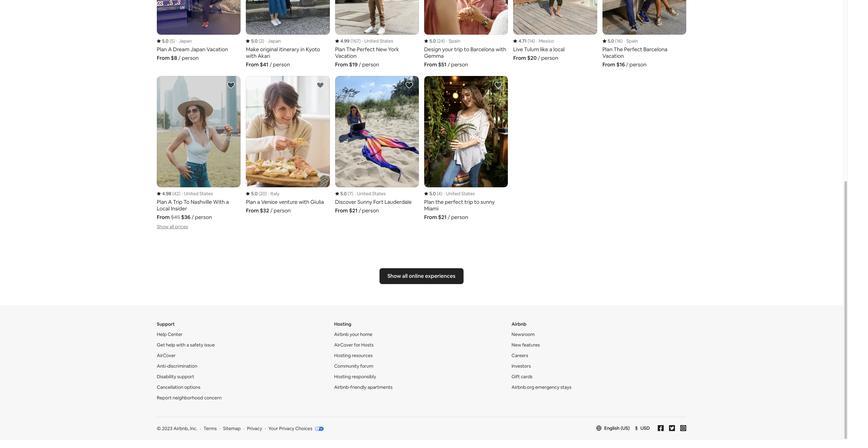 Task type: locate. For each thing, give the bounding box(es) containing it.
· united states inside plan the perfect trip to sunny miami group
[[444, 191, 475, 197]]

2 horizontal spatial save this experience image
[[495, 81, 503, 89]]

from inside plan the perfect barcelona vacation group
[[603, 61, 615, 68]]

from down rating 5.0 out of 5; 7 reviews image
[[335, 208, 348, 215]]

1 horizontal spatial · japan
[[266, 38, 281, 44]]

spain for from $16
[[627, 38, 638, 44]]

· right the '24'
[[446, 38, 447, 44]]

/ inside "design your trip to barcelona with gemma" group
[[448, 61, 450, 68]]

· for 5.0 ( 16 )
[[624, 38, 625, 44]]

5.0 for 5.0 ( 7 )
[[340, 191, 347, 197]]

( for 14
[[528, 38, 529, 44]]

new features link
[[512, 343, 540, 349]]

5.0 left 7
[[340, 191, 347, 197]]

) inside plan the perfect trip to sunny miami group
[[441, 191, 442, 197]]

states inside plan a trip to nashville with a local insider group
[[200, 191, 213, 197]]

1 horizontal spatial save this experience image
[[405, 81, 413, 89]]

save this experience image inside discover sunny fort lauderdale group
[[405, 81, 413, 89]]

aircover up the anti-
[[157, 353, 176, 359]]

support
[[157, 322, 175, 328]]

disability
[[157, 374, 176, 380]]

(
[[170, 38, 171, 44], [259, 38, 260, 44], [437, 38, 438, 44], [528, 38, 529, 44], [351, 38, 352, 44], [615, 38, 617, 44], [172, 191, 174, 197], [259, 191, 260, 197], [437, 191, 438, 197], [348, 191, 349, 197]]

save this experience image inside plan the perfect trip to sunny miami group
[[495, 81, 503, 89]]

) for 5.0 ( 5 )
[[174, 38, 175, 44]]

from left the $20
[[513, 54, 526, 61]]

/
[[178, 54, 181, 61], [538, 54, 540, 61], [270, 61, 272, 68], [448, 61, 450, 68], [359, 61, 361, 68], [626, 61, 629, 68], [270, 208, 273, 215], [359, 208, 361, 215], [192, 214, 194, 221], [448, 214, 450, 221]]

plan a dream japan vacation group
[[157, 0, 241, 61]]

show all online experiences link
[[380, 269, 464, 285]]

( inside plan the perfect trip to sunny miami group
[[437, 191, 438, 197]]

1 · spain from the left
[[446, 38, 460, 44]]

· spain right the '24'
[[446, 38, 460, 44]]

cancellation
[[157, 385, 183, 391]]

0 vertical spatial all
[[170, 224, 174, 230]]

0 horizontal spatial aircover
[[157, 353, 176, 359]]

from down rating 5.0 out of 5; 4 reviews image
[[424, 214, 437, 221]]

1 · japan from the left
[[176, 38, 192, 44]]

from left $45
[[157, 214, 170, 221]]

1 horizontal spatial all
[[402, 273, 408, 280]]

from inside live tulum like a local group
[[513, 54, 526, 61]]

from inside discover sunny fort lauderdale group
[[335, 208, 348, 215]]

from left $19
[[335, 61, 348, 68]]

2 hosting from the top
[[334, 353, 351, 359]]

from inside "plan a venice venture with giulia" group
[[246, 208, 259, 215]]

5.0 left 2
[[251, 38, 258, 44]]

/ inside plan a dream japan vacation group
[[178, 54, 181, 61]]

$21 inside discover sunny fort lauderdale group
[[349, 208, 358, 215]]

1 vertical spatial show
[[388, 273, 401, 280]]

0 horizontal spatial show
[[157, 224, 169, 230]]

· japan right 2
[[266, 38, 281, 44]]

spain right the '24'
[[449, 38, 460, 44]]

/ inside plan the perfect trip to sunny miami group
[[448, 214, 450, 221]]

from $21 / person down "4"
[[424, 214, 468, 221]]

united
[[364, 38, 379, 44], [184, 191, 199, 197], [446, 191, 460, 197], [357, 191, 371, 197]]

all inside the from $45 $36 / person show all prices
[[170, 224, 174, 230]]

stays
[[561, 385, 572, 391]]

person for 5.0 ( 16 )
[[630, 61, 647, 68]]

states inside plan the perfect new york vacation group
[[380, 38, 393, 44]]

1 horizontal spatial from $21 / person
[[424, 214, 468, 221]]

0 vertical spatial aircover
[[334, 343, 353, 349]]

help center link
[[157, 332, 183, 338]]

privacy right your
[[279, 426, 294, 432]]

4.98
[[162, 191, 171, 197]]

save this experience image
[[316, 81, 324, 89], [405, 81, 413, 89], [495, 81, 503, 89]]

· united states for 4.98 ( 42 )
[[182, 191, 213, 197]]

· spain for from $51
[[446, 38, 460, 44]]

5.0 left 16
[[608, 38, 614, 44]]

from $21 / person
[[335, 208, 379, 215], [424, 214, 468, 221]]

online
[[409, 273, 424, 280]]

aircover left for
[[334, 343, 353, 349]]

united for 4.99 ( 167 )
[[364, 38, 379, 44]]

hosting resources
[[334, 353, 373, 359]]

5.0 inside discover sunny fort lauderdale group
[[340, 191, 347, 197]]

) inside "design your trip to barcelona with gemma" group
[[444, 38, 445, 44]]

united right "4"
[[446, 191, 460, 197]]

united inside plan a trip to nashville with a local insider group
[[184, 191, 199, 197]]

investors link
[[512, 364, 531, 370]]

0 horizontal spatial all
[[170, 224, 174, 230]]

person inside the from $45 $36 / person show all prices
[[195, 214, 212, 221]]

$41
[[260, 61, 268, 68]]

· inside "plan a venice venture with giulia" group
[[268, 191, 269, 197]]

©
[[157, 426, 161, 432]]

privacy left your
[[247, 426, 262, 432]]

1 horizontal spatial · spain
[[624, 38, 638, 44]]

2
[[260, 38, 263, 44]]

/ inside live tulum like a local group
[[538, 54, 540, 61]]

5.0 left the 5
[[162, 38, 169, 44]]

1 horizontal spatial privacy
[[279, 426, 294, 432]]

from $21 / person down 7
[[335, 208, 379, 215]]

$21 down "4"
[[438, 214, 447, 221]]

· inside plan a trip to nashville with a local insider group
[[182, 191, 183, 197]]

from left $41
[[246, 61, 259, 68]]

live tulum like a local group
[[513, 0, 597, 61]]

0 horizontal spatial · spain
[[446, 38, 460, 44]]

from for 4.71 ( 14 )
[[513, 54, 526, 61]]

sitemap link
[[223, 426, 241, 432]]

save this experience image for 5.0 ( 20 )
[[316, 81, 324, 89]]

/ inside plan the perfect barcelona vacation group
[[626, 61, 629, 68]]

1 horizontal spatial show
[[388, 273, 401, 280]]

from inside plan the perfect new york vacation group
[[335, 61, 348, 68]]

· right 2
[[266, 38, 267, 44]]

· japan right the 5
[[176, 38, 192, 44]]

center
[[168, 332, 183, 338]]

· for 5.0 ( 7 )
[[355, 191, 356, 197]]

· united states right 7
[[355, 191, 386, 197]]

( inside plan a trip to nashville with a local insider group
[[172, 191, 174, 197]]

· japan inside make original itinerary in kyoto with akari "group"
[[266, 38, 281, 44]]

( for 7
[[348, 191, 349, 197]]

all left online
[[402, 273, 408, 280]]

from $45 $36 / person show all prices
[[157, 214, 212, 230]]

airbnb up newsroom
[[512, 322, 527, 328]]

· inside "design your trip to barcelona with gemma" group
[[446, 38, 447, 44]]

0 vertical spatial show
[[157, 224, 169, 230]]

from for 4.99 ( 167 )
[[335, 61, 348, 68]]

· spain
[[446, 38, 460, 44], [624, 38, 638, 44]]

/ for 5.0 ( 16 )
[[626, 61, 629, 68]]

1 hosting from the top
[[334, 322, 351, 328]]

2 spain from the left
[[627, 38, 638, 44]]

japan inside make original itinerary in kyoto with akari "group"
[[268, 38, 281, 44]]

· spain inside "design your trip to barcelona with gemma" group
[[446, 38, 460, 44]]

1 vertical spatial airbnb
[[334, 332, 349, 338]]

person for 4.99 ( 167 )
[[362, 61, 379, 68]]

from inside plan the perfect trip to sunny miami group
[[424, 214, 437, 221]]

united inside discover sunny fort lauderdale group
[[357, 191, 371, 197]]

airbnb,
[[174, 426, 189, 432]]

4.99 ( 167 )
[[340, 38, 361, 44]]

· japan inside plan a dream japan vacation group
[[176, 38, 192, 44]]

1 privacy from the left
[[247, 426, 262, 432]]

5.0 inside "design your trip to barcelona with gemma" group
[[430, 38, 436, 44]]

14
[[529, 38, 534, 44]]

5.0 for 5.0 ( 4 )
[[430, 191, 436, 197]]

states inside discover sunny fort lauderdale group
[[372, 191, 386, 197]]

japan right 2
[[268, 38, 281, 44]]

2 · spain from the left
[[624, 38, 638, 44]]

person inside plan a dream japan vacation group
[[182, 54, 199, 61]]

5.0 inside make original itinerary in kyoto with akari "group"
[[251, 38, 258, 44]]

states for 4.98 ( 42 )
[[200, 191, 213, 197]]

/ for 5.0 ( 4 )
[[448, 214, 450, 221]]

your
[[350, 332, 359, 338]]

person inside make original itinerary in kyoto with akari "group"
[[273, 61, 290, 68]]

airbnb-friendly apartments
[[334, 385, 393, 391]]

for
[[354, 343, 360, 349]]

1 japan from the left
[[179, 38, 192, 44]]

) for 5.0 ( 24 )
[[444, 38, 445, 44]]

0 vertical spatial hosting
[[334, 322, 351, 328]]

japan inside group
[[179, 38, 192, 44]]

help
[[157, 332, 167, 338]]

$21 down 7
[[349, 208, 358, 215]]

hosting for hosting
[[334, 322, 351, 328]]

cards
[[521, 374, 533, 380]]

· right 14
[[537, 38, 538, 44]]

· spain inside plan the perfect barcelona vacation group
[[624, 38, 638, 44]]

get
[[157, 343, 165, 349]]

from
[[157, 54, 170, 61], [513, 54, 526, 61], [246, 61, 259, 68], [424, 61, 437, 68], [335, 61, 348, 68], [603, 61, 615, 68], [246, 208, 259, 215], [335, 208, 348, 215], [157, 214, 170, 221], [424, 214, 437, 221]]

· inside plan a dream japan vacation group
[[176, 38, 177, 44]]

7
[[349, 191, 352, 197]]

· for 5.0 ( 5 )
[[176, 38, 177, 44]]

$19
[[349, 61, 358, 68]]

2 · japan from the left
[[266, 38, 281, 44]]

· united states inside plan the perfect new york vacation group
[[362, 38, 393, 44]]

from for 5.0 ( 7 )
[[335, 208, 348, 215]]

( for 42
[[172, 191, 174, 197]]

states
[[380, 38, 393, 44], [200, 191, 213, 197], [461, 191, 475, 197], [372, 191, 386, 197]]

/ inside make original itinerary in kyoto with akari "group"
[[270, 61, 272, 68]]

· spain right 16
[[624, 38, 638, 44]]

from $16 / person
[[603, 61, 647, 68]]

investors
[[512, 364, 531, 370]]

aircover for aircover link
[[157, 353, 176, 359]]

5.0 ( 7 )
[[340, 191, 353, 197]]

save this experience image for 5.0 ( 7 )
[[405, 81, 413, 89]]

from $21 / person inside discover sunny fort lauderdale group
[[335, 208, 379, 215]]

person inside plan the perfect new york vacation group
[[362, 61, 379, 68]]

0 horizontal spatial $21
[[349, 208, 358, 215]]

167
[[352, 38, 359, 44]]

united right 42
[[184, 191, 199, 197]]

states right 167
[[380, 38, 393, 44]]

· united states right 42
[[182, 191, 213, 197]]

0 horizontal spatial from $21 / person
[[335, 208, 379, 215]]

) inside live tulum like a local group
[[534, 38, 535, 44]]

show all prices button
[[157, 224, 188, 230]]

show all online experiences
[[388, 273, 456, 280]]

1 save this experience image from the left
[[316, 81, 324, 89]]

aircover
[[334, 343, 353, 349], [157, 353, 176, 359]]

$32
[[260, 208, 269, 215]]

· right 20
[[268, 191, 269, 197]]

5.0 for 5.0 ( 20 )
[[251, 191, 258, 197]]

united right 7
[[357, 191, 371, 197]]

) inside make original itinerary in kyoto with akari "group"
[[263, 38, 264, 44]]

save this experience image inside "plan a venice venture with giulia" group
[[316, 81, 324, 89]]

1 horizontal spatial airbnb
[[512, 322, 527, 328]]

/ for 5.0 ( 7 )
[[359, 208, 361, 215]]

1 spain from the left
[[449, 38, 460, 44]]

person inside "design your trip to barcelona with gemma" group
[[451, 61, 468, 68]]

your privacy choices
[[269, 426, 312, 432]]

japan for from $41
[[268, 38, 281, 44]]

hosting up "airbnb-"
[[334, 374, 351, 380]]

/ inside discover sunny fort lauderdale group
[[359, 208, 361, 215]]

united right 167
[[364, 38, 379, 44]]

3 hosting from the top
[[334, 374, 351, 380]]

hosting up community in the bottom of the page
[[334, 353, 351, 359]]

united inside plan the perfect new york vacation group
[[364, 38, 379, 44]]

· united states for 4.99 ( 167 )
[[362, 38, 393, 44]]

$51
[[438, 61, 447, 68]]

person inside "plan a venice venture with giulia" group
[[274, 208, 291, 215]]

5.0 left "4"
[[430, 191, 436, 197]]

spain inside plan the perfect barcelona vacation group
[[627, 38, 638, 44]]

italy
[[271, 191, 280, 197]]

/ for 4.71 ( 14 )
[[538, 54, 540, 61]]

) inside discover sunny fort lauderdale group
[[352, 191, 353, 197]]

all left prices
[[170, 224, 174, 230]]

( inside live tulum like a local group
[[528, 38, 529, 44]]

person for 5.0 ( 2 )
[[273, 61, 290, 68]]

japan right the 5
[[179, 38, 192, 44]]

( inside "design your trip to barcelona with gemma" group
[[437, 38, 438, 44]]

navigate to facebook image
[[658, 426, 664, 432]]

person inside live tulum like a local group
[[541, 54, 558, 61]]

) inside plan a dream japan vacation group
[[174, 38, 175, 44]]

united inside plan the perfect trip to sunny miami group
[[446, 191, 460, 197]]

spain inside "design your trip to barcelona with gemma" group
[[449, 38, 460, 44]]

/ for 4.99 ( 167 )
[[359, 61, 361, 68]]

1 horizontal spatial spain
[[627, 38, 638, 44]]

sitemap
[[223, 426, 241, 432]]

airbnb left your
[[334, 332, 349, 338]]

navigate to twitter image
[[669, 426, 675, 432]]

· japan for from $41
[[266, 38, 281, 44]]

0 horizontal spatial japan
[[179, 38, 192, 44]]

from $20 / person
[[513, 54, 558, 61]]

( inside "plan a venice venture with giulia" group
[[259, 191, 260, 197]]

( for 20
[[259, 191, 260, 197]]

english
[[604, 426, 620, 432]]

) inside plan the perfect new york vacation group
[[359, 38, 361, 44]]

issue
[[204, 343, 215, 349]]

( for 16
[[615, 38, 617, 44]]

) for 5.0 ( 2 )
[[263, 38, 264, 44]]

· inside live tulum like a local group
[[537, 38, 538, 44]]

· right the 5
[[176, 38, 177, 44]]

from inside make original itinerary in kyoto with akari "group"
[[246, 61, 259, 68]]

5.0 inside plan a dream japan vacation group
[[162, 38, 169, 44]]

from inside plan a dream japan vacation group
[[157, 54, 170, 61]]

from $51 / person
[[424, 61, 468, 68]]

states inside plan the perfect trip to sunny miami group
[[461, 191, 475, 197]]

1 horizontal spatial $21
[[438, 214, 447, 221]]

from $21 / person for 5.0 ( 4 )
[[424, 214, 468, 221]]

from left $51
[[424, 61, 437, 68]]

plan a venice venture with giulia group
[[246, 76, 330, 215]]

· right 16
[[624, 38, 625, 44]]

· united states right "4"
[[444, 191, 475, 197]]

report neighborhood concern
[[157, 396, 222, 402]]

· united states right 167
[[362, 38, 393, 44]]

· inside make original itinerary in kyoto with akari "group"
[[266, 38, 267, 44]]

5.0 inside plan the perfect trip to sunny miami group
[[430, 191, 436, 197]]

person for 5.0 ( 20 )
[[274, 208, 291, 215]]

5.0 inside "plan a venice venture with giulia" group
[[251, 191, 258, 197]]

plan the perfect trip to sunny miami group
[[424, 76, 508, 221]]

· united states inside discover sunny fort lauderdale group
[[355, 191, 386, 197]]

( inside make original itinerary in kyoto with akari "group"
[[259, 38, 260, 44]]

show left online
[[388, 273, 401, 280]]

( inside discover sunny fort lauderdale group
[[348, 191, 349, 197]]

· united states inside plan a trip to nashville with a local insider group
[[182, 191, 213, 197]]

gift cards link
[[512, 374, 533, 380]]

0 horizontal spatial save this experience image
[[316, 81, 324, 89]]

2 japan from the left
[[268, 38, 281, 44]]

3 save this experience image from the left
[[495, 81, 503, 89]]

mexico
[[539, 38, 554, 44]]

1 horizontal spatial aircover
[[334, 343, 353, 349]]

usd
[[641, 426, 650, 432]]

$21 for 5.0 ( 7 )
[[349, 208, 358, 215]]

person inside discover sunny fort lauderdale group
[[362, 208, 379, 215]]

home
[[360, 332, 373, 338]]

· for 4.99 ( 167 )
[[362, 38, 363, 44]]

from inside "design your trip to barcelona with gemma" group
[[424, 61, 437, 68]]

· right "4"
[[444, 191, 445, 197]]

from for 5.0 ( 2 )
[[246, 61, 259, 68]]

anti-discrimination
[[157, 364, 197, 370]]

rating 4.71 out of 5; 14 reviews image
[[513, 38, 535, 44]]

plan a trip to nashville with a local insider group
[[157, 76, 241, 230]]

rating 5.0 out of 5; 24 reviews image
[[424, 38, 445, 44]]

states right 7
[[372, 191, 386, 197]]

1 vertical spatial aircover
[[157, 353, 176, 359]]

rating 5.0 out of 5; 20 reviews image
[[246, 191, 267, 197]]

airbnb.org emergency stays
[[512, 385, 572, 391]]

5.0 left the '24'
[[430, 38, 436, 44]]

2 privacy from the left
[[279, 426, 294, 432]]

person for 5.0 ( 7 )
[[362, 208, 379, 215]]

· right 167
[[362, 38, 363, 44]]

1 vertical spatial hosting
[[334, 353, 351, 359]]

0 horizontal spatial airbnb
[[334, 332, 349, 338]]

united for 5.0 ( 4 )
[[446, 191, 460, 197]]

4.71 ( 14 )
[[519, 38, 535, 44]]

0 horizontal spatial · japan
[[176, 38, 192, 44]]

5.0 ( 5 )
[[162, 38, 175, 44]]

anti-
[[157, 364, 167, 370]]

states right 42
[[200, 191, 213, 197]]

2 save this experience image from the left
[[405, 81, 413, 89]]

spain right 16
[[627, 38, 638, 44]]

hosting for hosting resources
[[334, 353, 351, 359]]

· inside plan the perfect barcelona vacation group
[[624, 38, 625, 44]]

from left $8
[[157, 54, 170, 61]]

from left $32
[[246, 208, 259, 215]]

) inside plan a trip to nashville with a local insider group
[[179, 191, 180, 197]]

1 vertical spatial all
[[402, 273, 408, 280]]

hosting responsibly
[[334, 374, 376, 380]]

careers
[[512, 353, 528, 359]]

· inside discover sunny fort lauderdale group
[[355, 191, 356, 197]]

show left prices
[[157, 224, 169, 230]]

( inside plan the perfect barcelona vacation group
[[615, 38, 617, 44]]

person inside plan the perfect trip to sunny miami group
[[451, 214, 468, 221]]

) inside plan the perfect barcelona vacation group
[[621, 38, 623, 44]]

airbnb.org emergency stays link
[[512, 385, 572, 391]]

( inside plan the perfect new york vacation group
[[351, 38, 352, 44]]

responsibly
[[352, 374, 376, 380]]

) inside "plan a venice venture with giulia" group
[[265, 191, 267, 197]]

0 horizontal spatial spain
[[449, 38, 460, 44]]

rating 4.98 out of 5; 42 reviews image
[[157, 191, 180, 197]]

plan the perfect new york vacation group
[[335, 0, 419, 68]]

from inside the from $45 $36 / person show all prices
[[157, 214, 170, 221]]

2 vertical spatial hosting
[[334, 374, 351, 380]]

$21 inside plan the perfect trip to sunny miami group
[[438, 214, 447, 221]]

airbnb
[[512, 322, 527, 328], [334, 332, 349, 338]]

hosting up airbnb your home link
[[334, 322, 351, 328]]

· inside plan the perfect new york vacation group
[[362, 38, 363, 44]]

from left $16
[[603, 61, 615, 68]]

(us)
[[621, 426, 630, 432]]

· inside plan the perfect trip to sunny miami group
[[444, 191, 445, 197]]

your privacy choices link
[[269, 426, 324, 433]]

( inside plan a dream japan vacation group
[[170, 38, 171, 44]]

( for 2
[[259, 38, 260, 44]]

states for 4.99 ( 167 )
[[380, 38, 393, 44]]

disability support
[[157, 374, 194, 380]]

) for 5.0 ( 20 )
[[265, 191, 267, 197]]

forum
[[360, 364, 373, 370]]

5.0 left 20
[[251, 191, 258, 197]]

· united states for 5.0 ( 7 )
[[355, 191, 386, 197]]

hosting responsibly link
[[334, 374, 376, 380]]

english (us)
[[604, 426, 630, 432]]

5.0 inside plan the perfect barcelona vacation group
[[608, 38, 614, 44]]

save this experience image
[[227, 81, 235, 89]]

terms
[[204, 426, 217, 432]]

· right 7
[[355, 191, 356, 197]]

states right "4"
[[461, 191, 475, 197]]

disability support link
[[157, 374, 194, 380]]

/ inside "plan a venice venture with giulia" group
[[270, 208, 273, 215]]

person for 5.0 ( 4 )
[[451, 214, 468, 221]]

1 horizontal spatial japan
[[268, 38, 281, 44]]

/ inside plan the perfect new york vacation group
[[359, 61, 361, 68]]

0 vertical spatial airbnb
[[512, 322, 527, 328]]

person inside plan the perfect barcelona vacation group
[[630, 61, 647, 68]]

from $21 / person inside plan the perfect trip to sunny miami group
[[424, 214, 468, 221]]

person for 4.71 ( 14 )
[[541, 54, 558, 61]]

0 horizontal spatial privacy
[[247, 426, 262, 432]]

· right 42
[[182, 191, 183, 197]]



Task type: vqa. For each thing, say whether or not it's contained in the screenshot.
Hosts
yes



Task type: describe. For each thing, give the bounding box(es) containing it.
from for 5.0 ( 20 )
[[246, 208, 259, 215]]

from for 5.0 ( 5 )
[[157, 54, 170, 61]]

20
[[260, 191, 265, 197]]

get help with a safety issue
[[157, 343, 215, 349]]

your
[[269, 426, 278, 432]]

terms link
[[204, 426, 217, 432]]

5.0 ( 2 )
[[251, 38, 264, 44]]

states for 5.0 ( 4 )
[[461, 191, 475, 197]]

· mexico
[[537, 38, 554, 44]]

careers link
[[512, 353, 528, 359]]

new features
[[512, 343, 540, 349]]

5.0 ( 24 )
[[430, 38, 445, 44]]

airbnb your home
[[334, 332, 373, 338]]

4.71
[[519, 38, 527, 44]]

aircover for hosts link
[[334, 343, 374, 349]]

) for 4.98 ( 42 )
[[179, 191, 180, 197]]

english (us) button
[[596, 426, 630, 432]]

5
[[171, 38, 174, 44]]

from $8 / person
[[157, 54, 199, 61]]

inc.
[[190, 426, 197, 432]]

· for 5.0 ( 24 )
[[446, 38, 447, 44]]

rating 4.99 out of 5; 167 reviews image
[[335, 38, 361, 44]]

· united states for 5.0 ( 4 )
[[444, 191, 475, 197]]

cancellation options link
[[157, 385, 200, 391]]

) for 4.71 ( 14 )
[[534, 38, 535, 44]]

5.0 for 5.0 ( 5 )
[[162, 38, 169, 44]]

show inside the from $45 $36 / person show all prices
[[157, 224, 169, 230]]

$ usd
[[635, 426, 650, 432]]

privacy link
[[247, 426, 262, 432]]

airbnb your home link
[[334, 332, 373, 338]]

resources
[[352, 353, 373, 359]]

spain for from $51
[[449, 38, 460, 44]]

$45
[[171, 214, 180, 221]]

community forum link
[[334, 364, 373, 370]]

rating 5.0 out of 5; 2 reviews image
[[246, 38, 264, 44]]

· for 4.71 ( 14 )
[[537, 38, 538, 44]]

gift
[[512, 374, 520, 380]]

from for 5.0 ( 16 )
[[603, 61, 615, 68]]

42
[[174, 191, 179, 197]]

5.0 for 5.0 ( 16 )
[[608, 38, 614, 44]]

( for 24
[[437, 38, 438, 44]]

$21 for 5.0 ( 4 )
[[438, 214, 447, 221]]

discover sunny fort lauderdale group
[[335, 76, 419, 215]]

5.0 for 5.0 ( 24 )
[[430, 38, 436, 44]]

aircover for aircover for hosts
[[334, 343, 353, 349]]

save this experience image for 5.0 ( 4 )
[[495, 81, 503, 89]]

community forum
[[334, 364, 373, 370]]

anti-discrimination link
[[157, 364, 197, 370]]

airbnb for airbnb your home
[[334, 332, 349, 338]]

) for 5.0 ( 7 )
[[352, 191, 353, 197]]

· japan for from $8
[[176, 38, 192, 44]]

get help with a safety issue link
[[157, 343, 215, 349]]

· for 4.98 ( 42 )
[[182, 191, 183, 197]]

rating 5.0 out of 5; 7 reviews image
[[335, 191, 353, 197]]

airbnb for airbnb
[[512, 322, 527, 328]]

aircover link
[[157, 353, 176, 359]]

( for 5
[[170, 38, 171, 44]]

from $19 / person
[[335, 61, 379, 68]]

a
[[187, 343, 189, 349]]

with
[[176, 343, 186, 349]]

united for 5.0 ( 7 )
[[357, 191, 371, 197]]

report
[[157, 396, 172, 402]]

experiences
[[425, 273, 456, 280]]

$36
[[181, 214, 190, 221]]

hosting resources link
[[334, 353, 373, 359]]

navigate to instagram image
[[680, 426, 686, 432]]

from $32 / person
[[246, 208, 291, 215]]

) for 5.0 ( 16 )
[[621, 38, 623, 44]]

5.0 ( 20 )
[[251, 191, 267, 197]]

states for 5.0 ( 7 )
[[372, 191, 386, 197]]

rating 5.0 out of 5; 4 reviews image
[[424, 191, 442, 197]]

/ inside the from $45 $36 / person show all prices
[[192, 214, 194, 221]]

rating 5.0 out of 5; 16 reviews image
[[603, 38, 623, 44]]

prices
[[175, 224, 188, 230]]

design your trip to barcelona with gemma group
[[424, 0, 508, 68]]

) for 5.0 ( 4 )
[[441, 191, 442, 197]]

· for 5.0 ( 4 )
[[444, 191, 445, 197]]

help center
[[157, 332, 183, 338]]

$8
[[171, 54, 177, 61]]

newsroom link
[[512, 332, 535, 338]]

· spain for from $16
[[624, 38, 638, 44]]

from for 5.0 ( 24 )
[[424, 61, 437, 68]]

united for 4.98 ( 42 )
[[184, 191, 199, 197]]

from $21 / person for 5.0 ( 7 )
[[335, 208, 379, 215]]

person for 5.0 ( 5 )
[[182, 54, 199, 61]]

person for 5.0 ( 24 )
[[451, 61, 468, 68]]

/ for 5.0 ( 5 )
[[178, 54, 181, 61]]

choices
[[295, 426, 312, 432]]

airbnb-
[[334, 385, 350, 391]]

/ for 5.0 ( 24 )
[[448, 61, 450, 68]]

from for 5.0 ( 4 )
[[424, 214, 437, 221]]

from $41 / person
[[246, 61, 290, 68]]

$16
[[617, 61, 625, 68]]

· for 5.0 ( 20 )
[[268, 191, 269, 197]]

5.0 for 5.0 ( 2 )
[[251, 38, 258, 44]]

support
[[177, 374, 194, 380]]

2023
[[162, 426, 172, 432]]

rating 5.0 out of 5; 5 reviews image
[[157, 38, 175, 44]]

features
[[522, 343, 540, 349]]

safety
[[190, 343, 203, 349]]

hosts
[[361, 343, 374, 349]]

friendly
[[350, 385, 367, 391]]

© 2023 airbnb, inc.
[[157, 426, 197, 432]]

· for 5.0 ( 2 )
[[266, 38, 267, 44]]

/ for 5.0 ( 2 )
[[270, 61, 272, 68]]

make original itinerary in kyoto with akari group
[[246, 0, 330, 68]]

cancellation options
[[157, 385, 200, 391]]

· right the inc.
[[200, 426, 201, 432]]

24
[[438, 38, 444, 44]]

/ for 5.0 ( 20 )
[[270, 208, 273, 215]]

privacy inside your privacy choices link
[[279, 426, 294, 432]]

( for 4
[[437, 191, 438, 197]]

hosting for hosting responsibly
[[334, 374, 351, 380]]

emergency
[[535, 385, 560, 391]]

) for 4.99 ( 167 )
[[359, 38, 361, 44]]

newsroom
[[512, 332, 535, 338]]

4
[[438, 191, 441, 197]]

$20
[[527, 54, 537, 61]]

5.0 ( 4 )
[[430, 191, 442, 197]]

report neighborhood concern link
[[157, 396, 222, 402]]

( for 167
[[351, 38, 352, 44]]

plan the perfect barcelona vacation group
[[603, 0, 686, 68]]

japan for from $8
[[179, 38, 192, 44]]

aircover for hosts
[[334, 343, 374, 349]]



